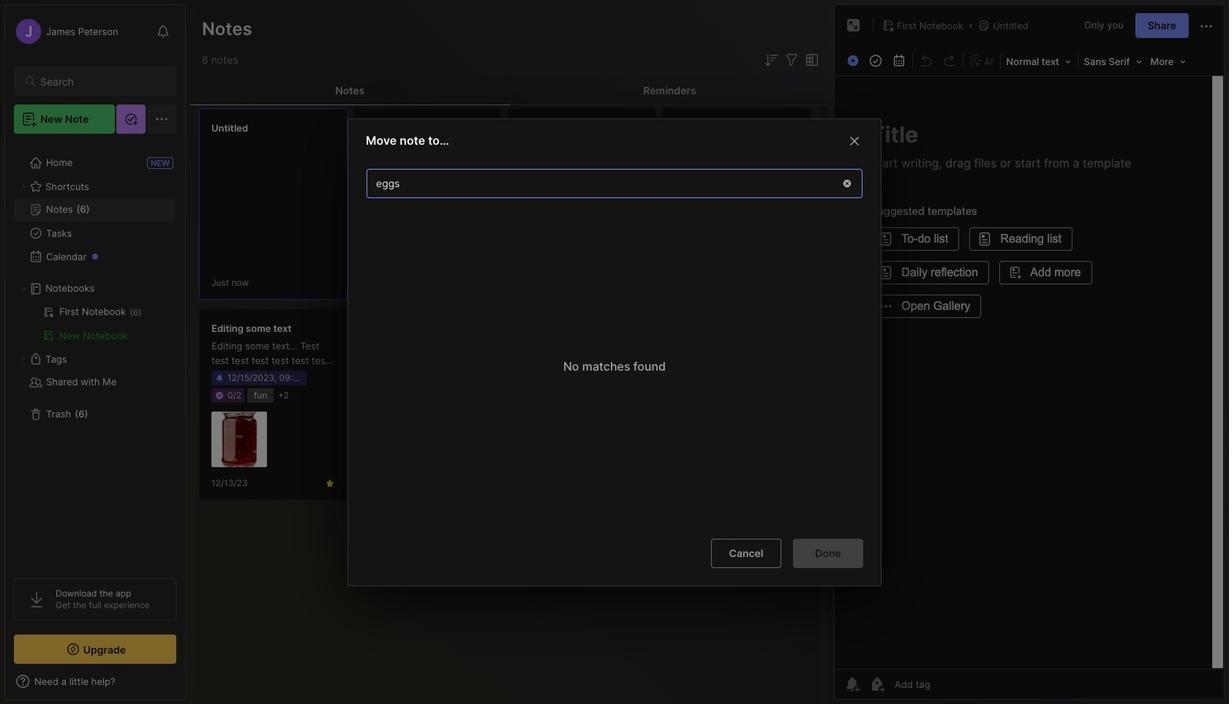 Task type: locate. For each thing, give the bounding box(es) containing it.
insert image
[[844, 51, 864, 70]]

Search text field
[[40, 75, 163, 89]]

more image
[[1147, 51, 1190, 70]]

tree
[[5, 143, 185, 566]]

group inside the main 'element'
[[14, 301, 176, 348]]

group
[[14, 301, 176, 348]]

heading level image
[[1002, 51, 1076, 70]]

expand tags image
[[19, 355, 28, 364]]

note window element
[[834, 4, 1225, 700]]

expand note image
[[845, 17, 863, 34]]

None search field
[[40, 72, 163, 90]]

tab list
[[190, 76, 830, 105]]

add tag image
[[869, 676, 886, 694]]

close image
[[846, 132, 864, 149]]

main element
[[0, 0, 190, 705]]



Task type: vqa. For each thing, say whether or not it's contained in the screenshot.
More actions image to the bottom
no



Task type: describe. For each thing, give the bounding box(es) containing it.
task image
[[866, 51, 886, 71]]

Find a location… text field
[[367, 171, 833, 195]]

add a reminder image
[[844, 676, 861, 694]]

Note Editor text field
[[835, 75, 1224, 670]]

thumbnail image
[[212, 412, 267, 468]]

Find a location field
[[359, 161, 870, 527]]

expand notebooks image
[[19, 285, 28, 293]]

font family image
[[1080, 51, 1147, 70]]

tree inside the main 'element'
[[5, 143, 185, 566]]

none search field inside the main 'element'
[[40, 72, 163, 90]]

calendar event image
[[889, 51, 910, 71]]



